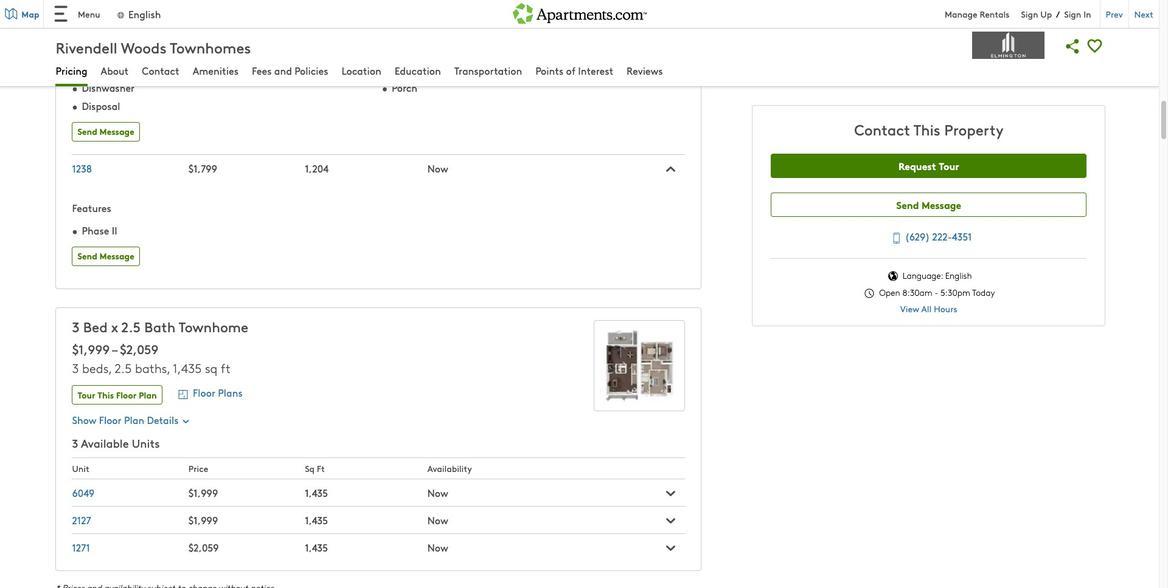 Task type: describe. For each thing, give the bounding box(es) containing it.
share listing image
[[1062, 35, 1084, 57]]

manage rentals sign up / sign in
[[945, 8, 1091, 20]]

and
[[274, 64, 292, 77]]

1,435 inside 3 bed x 2.5 bath townhome $1,999 – $2,059 3 beds , 2.5 baths , 1,435 sq ft
[[173, 360, 202, 377]]

2 , from the left
[[167, 360, 170, 377]]

3 bed x 2.5 bath townhome $1,999 – $2,059 3 beds , 2.5 baths , 1,435 sq ft
[[72, 318, 248, 377]]

phase
[[82, 224, 109, 237]]

2127 button
[[72, 514, 91, 527]]

property
[[944, 119, 1004, 139]]

about button
[[101, 64, 129, 80]]

education
[[395, 64, 441, 77]]

prev
[[1106, 8, 1123, 20]]

2 3 from the top
[[72, 360, 79, 377]]

pricing button
[[56, 64, 87, 80]]

3 available units
[[72, 436, 160, 451]]

menu
[[78, 8, 100, 20]]

1271 button
[[72, 541, 90, 555]]

ft
[[317, 463, 325, 475]]

details
[[147, 413, 179, 427]]

heating
[[82, 26, 119, 39]]

patio
[[392, 62, 415, 76]]

sq
[[305, 463, 315, 475]]

points of interest button
[[536, 64, 613, 80]]

transportation
[[454, 64, 522, 77]]

now for 1271
[[427, 541, 448, 555]]

range
[[392, 26, 421, 39]]

sign in link
[[1064, 8, 1091, 20]]

4351
[[952, 230, 972, 243]]

location button
[[342, 64, 381, 80]]

1 vertical spatial 2.5
[[115, 360, 132, 377]]

this for contact
[[914, 119, 941, 139]]

(629) 222-4351 link
[[886, 228, 972, 247]]

ft
[[221, 360, 231, 377]]

interest
[[578, 64, 613, 77]]

$1,999 for 6049
[[188, 486, 218, 500]]

transportation button
[[454, 64, 522, 80]]

now for 2127
[[427, 514, 448, 527]]

open 8:30am - 5:30pm today
[[877, 287, 995, 299]]

sq
[[205, 360, 217, 377]]

3 for bed
[[72, 318, 79, 337]]

1 vertical spatial send
[[897, 197, 919, 211]]

map link
[[0, 0, 44, 28]]

2 sign from the left
[[1064, 8, 1081, 20]]

today
[[972, 287, 995, 299]]

rivendell
[[56, 37, 117, 57]]

open
[[879, 287, 900, 299]]

fees and policies
[[252, 64, 328, 77]]

hours
[[934, 303, 958, 315]]

property management company logo image
[[972, 32, 1045, 59]]

request
[[899, 158, 937, 172]]

language: english
[[901, 270, 972, 282]]

now for 6049
[[427, 486, 448, 500]]

$1,999 inside 3 bed x 2.5 bath townhome $1,999 – $2,059 3 beds , 2.5 baths , 1,435 sq ft
[[72, 341, 110, 358]]

1 sign from the left
[[1021, 8, 1038, 20]]

all
[[922, 303, 932, 315]]

pricing
[[56, 64, 87, 77]]

1 vertical spatial send message
[[897, 197, 961, 211]]

tour inside button
[[939, 158, 959, 172]]

availability
[[427, 463, 472, 475]]

-
[[935, 287, 938, 299]]

5:30pm
[[941, 287, 970, 299]]

$1,999 for 2127
[[188, 514, 218, 527]]

message for phase ii
[[100, 250, 134, 262]]

contact for contact button
[[142, 64, 179, 77]]

1271
[[72, 541, 90, 555]]

/
[[1056, 8, 1060, 20]]

show floor plan details
[[72, 413, 179, 427]]

floor plans button
[[176, 385, 243, 405]]

fees and policies button
[[252, 64, 328, 80]]

manage rentals link
[[945, 8, 1021, 20]]

plan inside the tour this floor plan button
[[139, 389, 157, 401]]

townhome
[[179, 318, 248, 337]]

prev link
[[1100, 0, 1128, 28]]

request tour
[[899, 158, 959, 172]]

1,435 for 2127
[[305, 514, 328, 527]]

contact for contact this property
[[854, 119, 910, 139]]

up
[[1041, 8, 1052, 20]]

bath
[[144, 318, 175, 337]]

1,435 for 6049
[[305, 486, 328, 500]]

show floor plan details button
[[72, 413, 191, 427]]

fees
[[252, 64, 272, 77]]

map
[[22, 8, 39, 20]]

6049 button
[[72, 486, 94, 500]]

english link
[[116, 7, 161, 20]]

patio porch
[[392, 62, 417, 94]]

send for phase ii
[[78, 250, 97, 262]]

points
[[536, 64, 564, 77]]

cable
[[82, 44, 108, 58]]

points of interest
[[536, 64, 613, 77]]

contact button
[[142, 64, 179, 80]]

about
[[101, 64, 129, 77]]

features
[[72, 202, 111, 215]]

send for heating
[[78, 125, 97, 137]]



Task type: vqa. For each thing, say whether or not it's contained in the screenshot.
2nd 'Sign'
yes



Task type: locate. For each thing, give the bounding box(es) containing it.
air
[[82, 8, 94, 21]]

0 horizontal spatial this
[[98, 389, 114, 401]]

1 vertical spatial contact
[[854, 119, 910, 139]]

0 vertical spatial english
[[128, 7, 161, 20]]

baths
[[135, 360, 167, 377]]

in
[[1084, 8, 1091, 20]]

1 , from the left
[[108, 360, 112, 377]]

show
[[72, 413, 96, 427]]

message down ii at the top of page
[[100, 250, 134, 262]]

this up request tour
[[914, 119, 941, 139]]

air conditioning heating cable ready tub/shower dishwasher disposal
[[82, 8, 156, 112]]

now for 1238
[[427, 162, 448, 175]]

1 vertical spatial $2,059
[[188, 541, 219, 555]]

manage
[[945, 8, 978, 20]]

this down 'beds'
[[98, 389, 114, 401]]

send message down the phase ii
[[78, 250, 134, 262]]

2 now from the top
[[427, 486, 448, 500]]

6049
[[72, 486, 94, 500]]

tour
[[939, 158, 959, 172], [78, 389, 95, 401]]

contact down rivendell woods townhomes
[[142, 64, 179, 77]]

2 vertical spatial send
[[78, 250, 97, 262]]

(629)
[[905, 230, 930, 243]]

price
[[188, 463, 208, 475]]

sq ft
[[305, 463, 325, 475]]

sign up link
[[1021, 8, 1052, 20]]

location
[[342, 64, 381, 77]]

message down disposal
[[100, 125, 134, 137]]

porch
[[392, 81, 417, 94]]

3 down show
[[72, 436, 78, 451]]

1 horizontal spatial this
[[914, 119, 941, 139]]

2.5 down –
[[115, 360, 132, 377]]

of
[[566, 64, 576, 77]]

0 vertical spatial plan
[[139, 389, 157, 401]]

contact this property
[[854, 119, 1004, 139]]

floor down sq
[[193, 387, 215, 400]]

0 horizontal spatial sign
[[1021, 8, 1038, 20]]

1 now from the top
[[427, 162, 448, 175]]

policies
[[295, 64, 328, 77]]

$1,799
[[188, 162, 217, 175]]

menu button
[[44, 0, 110, 28]]

1 vertical spatial $1,999
[[188, 486, 218, 500]]

8:30am
[[903, 287, 932, 299]]

0 vertical spatial send message button
[[72, 122, 140, 142]]

2 vertical spatial 3
[[72, 436, 78, 451]]

1 vertical spatial tour
[[78, 389, 95, 401]]

floor inside button
[[116, 389, 137, 401]]

222-
[[932, 230, 952, 243]]

0 horizontal spatial tour
[[78, 389, 95, 401]]

amenities
[[193, 64, 238, 77]]

(629) 222-4351
[[905, 230, 972, 243]]

0 horizontal spatial contact
[[142, 64, 179, 77]]

english
[[128, 7, 161, 20], [945, 270, 972, 282]]

send message button for heating
[[72, 122, 140, 142]]

phase ii
[[82, 224, 117, 237]]

dishwasher
[[82, 81, 135, 94]]

1 horizontal spatial ,
[[167, 360, 170, 377]]

2 vertical spatial send message
[[78, 250, 134, 262]]

1 vertical spatial send message button
[[771, 193, 1087, 217]]

1 vertical spatial message
[[922, 197, 961, 211]]

send message button down disposal
[[72, 122, 140, 142]]

2.5 right x
[[121, 318, 141, 337]]

2.5
[[121, 318, 141, 337], [115, 360, 132, 377]]

floor
[[193, 387, 215, 400], [116, 389, 137, 401], [99, 413, 121, 427]]

, up tour this floor plan at the bottom left of page
[[108, 360, 112, 377]]

0 vertical spatial message
[[100, 125, 134, 137]]

0 vertical spatial $1,999
[[72, 341, 110, 358]]

0 vertical spatial 3
[[72, 318, 79, 337]]

send message button
[[72, 122, 140, 142], [771, 193, 1087, 217], [72, 247, 140, 266]]

floor plans
[[193, 387, 243, 400]]

0 vertical spatial tour
[[939, 158, 959, 172]]

0 vertical spatial this
[[914, 119, 941, 139]]

0 horizontal spatial ,
[[108, 360, 112, 377]]

next
[[1134, 8, 1154, 20]]

contact up request
[[854, 119, 910, 139]]

1 3 from the top
[[72, 318, 79, 337]]

send message for heating
[[78, 125, 134, 137]]

send down disposal
[[78, 125, 97, 137]]

next link
[[1128, 0, 1159, 28]]

disposal
[[82, 99, 120, 112]]

tour right request
[[939, 158, 959, 172]]

send down "phase"
[[78, 250, 97, 262]]

2127
[[72, 514, 91, 527]]

0 horizontal spatial english
[[128, 7, 161, 20]]

this inside button
[[98, 389, 114, 401]]

2 vertical spatial message
[[100, 250, 134, 262]]

2 vertical spatial $1,999
[[188, 514, 218, 527]]

1 horizontal spatial contact
[[854, 119, 910, 139]]

this for tour
[[98, 389, 114, 401]]

0 vertical spatial send
[[78, 125, 97, 137]]

plans
[[218, 387, 243, 400]]

2 vertical spatial send message button
[[72, 247, 140, 266]]

unit
[[72, 463, 89, 475]]

1 vertical spatial this
[[98, 389, 114, 401]]

floor inside button
[[193, 387, 215, 400]]

3 3 from the top
[[72, 436, 78, 451]]

1 horizontal spatial sign
[[1064, 8, 1081, 20]]

1238
[[72, 162, 92, 175]]

1 horizontal spatial $2,059
[[188, 541, 219, 555]]

floor up the show floor plan details
[[116, 389, 137, 401]]

woods
[[121, 37, 166, 57]]

1 vertical spatial 3
[[72, 360, 79, 377]]

view all hours
[[900, 303, 958, 315]]

message for heating
[[100, 125, 134, 137]]

ii
[[112, 224, 117, 237]]

this
[[914, 119, 941, 139], [98, 389, 114, 401]]

3 left bed
[[72, 318, 79, 337]]

english up woods
[[128, 7, 161, 20]]

3 now from the top
[[427, 514, 448, 527]]

request tour button
[[771, 154, 1087, 178]]

1 vertical spatial plan
[[124, 413, 144, 427]]

language:
[[903, 270, 943, 282]]

1 horizontal spatial tour
[[939, 158, 959, 172]]

0 horizontal spatial $2,059
[[120, 341, 159, 358]]

send message up (629) 222-4351 link
[[897, 197, 961, 211]]

available
[[81, 436, 129, 451]]

1238 button
[[72, 162, 92, 175]]

sign
[[1021, 8, 1038, 20], [1064, 8, 1081, 20]]

message up the 222-
[[922, 197, 961, 211]]

1 horizontal spatial english
[[945, 270, 972, 282]]

tub/shower
[[82, 62, 136, 76]]

1,435 for 1271
[[305, 541, 328, 555]]

$1,999
[[72, 341, 110, 358], [188, 486, 218, 500], [188, 514, 218, 527]]

send message for phase ii
[[78, 250, 134, 262]]

plan
[[139, 389, 157, 401], [124, 413, 144, 427]]

send message down disposal
[[78, 125, 134, 137]]

0 vertical spatial $2,059
[[120, 341, 159, 358]]

send message button for phase ii
[[72, 247, 140, 266]]

0 vertical spatial send message
[[78, 125, 134, 137]]

rivendell woods townhomes
[[56, 37, 251, 57]]

reviews button
[[627, 64, 663, 80]]

sign left up
[[1021, 8, 1038, 20]]

, down bath
[[167, 360, 170, 377]]

tour inside button
[[78, 389, 95, 401]]

beds
[[82, 360, 108, 377]]

send message button down the phase ii
[[72, 247, 140, 266]]

$2,059
[[120, 341, 159, 358], [188, 541, 219, 555]]

ready
[[111, 44, 139, 58]]

tour up show
[[78, 389, 95, 401]]

3 for available
[[72, 436, 78, 451]]

,
[[108, 360, 112, 377], [167, 360, 170, 377]]

floor up available
[[99, 413, 121, 427]]

english up 5:30pm
[[945, 270, 972, 282]]

4 now from the top
[[427, 541, 448, 555]]

$2,059 inside 3 bed x 2.5 bath townhome $1,999 – $2,059 3 beds , 2.5 baths , 1,435 sq ft
[[120, 341, 159, 358]]

amenities button
[[193, 64, 238, 80]]

sign left in
[[1064, 8, 1081, 20]]

conditioning
[[97, 8, 156, 21]]

plan up units at left bottom
[[124, 413, 144, 427]]

0 vertical spatial contact
[[142, 64, 179, 77]]

send message button up (629) 222-4351 link
[[771, 193, 1087, 217]]

1,435
[[173, 360, 202, 377], [305, 486, 328, 500], [305, 514, 328, 527], [305, 541, 328, 555]]

tour this floor plan button
[[72, 386, 162, 405]]

apartments.com logo image
[[513, 0, 646, 24]]

1,204
[[305, 162, 329, 175]]

education button
[[395, 64, 441, 80]]

send up (629)
[[897, 197, 919, 211]]

units
[[132, 436, 160, 451]]

plan down the 'baths'
[[139, 389, 157, 401]]

0 vertical spatial 2.5
[[121, 318, 141, 337]]

reviews
[[627, 64, 663, 77]]

–
[[112, 341, 117, 358]]

x
[[111, 318, 118, 337]]

3 left 'beds'
[[72, 360, 79, 377]]

1 vertical spatial english
[[945, 270, 972, 282]]



